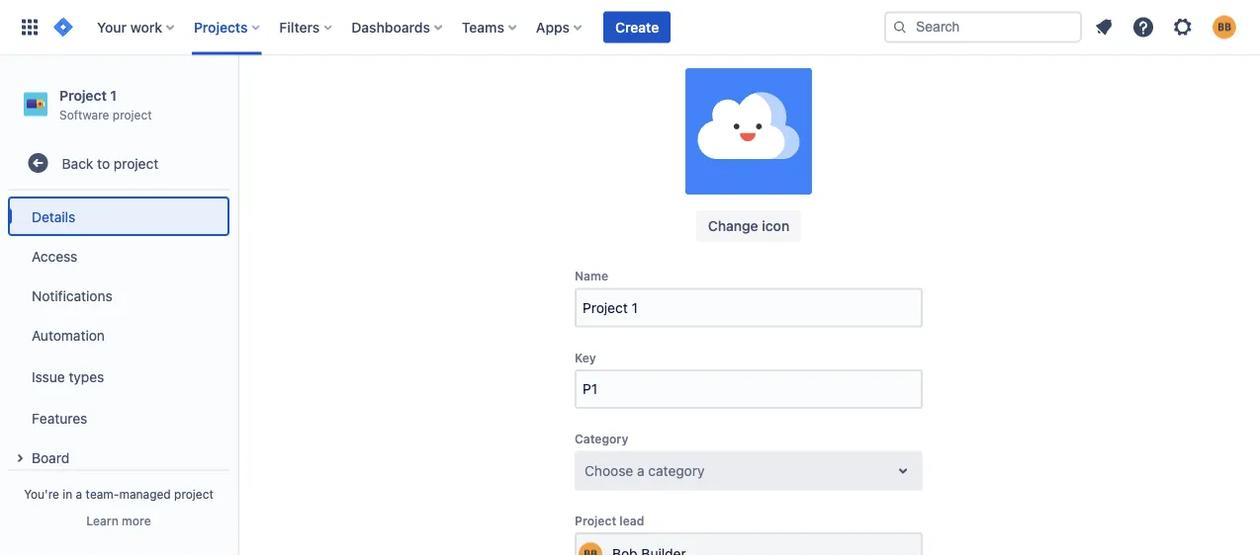 Task type: describe. For each thing, give the bounding box(es) containing it.
settings image
[[1171, 15, 1195, 39]]

choose a category
[[585, 463, 705, 480]]

primary element
[[12, 0, 884, 55]]

expand image
[[8, 447, 32, 471]]

Name field
[[577, 291, 921, 326]]

bob builder image
[[579, 543, 602, 557]]

project for lead
[[575, 515, 616, 529]]

group containing details
[[8, 191, 229, 557]]

appswitcher icon image
[[18, 15, 42, 39]]

issue
[[32, 369, 65, 385]]

teams
[[462, 19, 504, 35]]

features
[[32, 410, 87, 427]]

choose
[[585, 463, 633, 480]]

board button
[[8, 438, 229, 478]]

your profile and settings image
[[1213, 15, 1236, 39]]

Search field
[[884, 11, 1082, 43]]

notifications image
[[1092, 15, 1116, 39]]

learn more button
[[86, 513, 151, 529]]

board
[[32, 450, 69, 466]]

automation
[[32, 327, 105, 343]]

Category text field
[[585, 462, 588, 482]]

learn more
[[86, 514, 151, 528]]

create
[[615, 19, 659, 35]]

0 vertical spatial details
[[282, 13, 353, 41]]

dashboards button
[[345, 11, 450, 43]]

learn
[[86, 514, 119, 528]]

types
[[69, 369, 104, 385]]

notifications
[[32, 288, 112, 304]]

project inside project 1 software project
[[113, 108, 152, 121]]

project lead
[[575, 515, 644, 529]]

project 1 software project
[[59, 87, 152, 121]]

team-
[[86, 488, 119, 501]]

change icon button
[[696, 211, 801, 243]]

category
[[648, 463, 705, 480]]

1 vertical spatial a
[[76, 488, 82, 501]]

more
[[122, 514, 151, 528]]

notifications link
[[8, 276, 229, 316]]

teams button
[[456, 11, 524, 43]]

change
[[708, 219, 758, 235]]

create button
[[603, 11, 671, 43]]

details link
[[8, 197, 229, 237]]

icon
[[762, 219, 789, 235]]

projects button
[[188, 11, 267, 43]]

you're in a team-managed project
[[24, 488, 214, 501]]



Task type: locate. For each thing, give the bounding box(es) containing it.
your work button
[[91, 11, 182, 43]]

0 vertical spatial project
[[59, 87, 107, 103]]

search image
[[892, 19, 908, 35]]

project right managed
[[174, 488, 214, 501]]

lead
[[619, 515, 644, 529]]

project down 1
[[113, 108, 152, 121]]

issue types link
[[8, 355, 229, 399]]

projects
[[194, 19, 248, 35]]

Key field
[[577, 372, 921, 408]]

0 vertical spatial a
[[637, 463, 644, 480]]

1 vertical spatial project
[[114, 155, 159, 171]]

key
[[575, 352, 596, 365]]

access link
[[8, 237, 229, 276]]

details
[[282, 13, 353, 41], [32, 208, 75, 225]]

group
[[8, 191, 229, 557]]

a
[[637, 463, 644, 480], [76, 488, 82, 501]]

filters button
[[273, 11, 340, 43]]

help image
[[1131, 15, 1155, 39]]

0 horizontal spatial a
[[76, 488, 82, 501]]

name
[[575, 270, 608, 284]]

managed
[[119, 488, 171, 501]]

2 vertical spatial project
[[174, 488, 214, 501]]

a right choose
[[637, 463, 644, 480]]

back to project
[[62, 155, 159, 171]]

category
[[575, 433, 628, 447]]

apps button
[[530, 11, 590, 43]]

back to project link
[[8, 144, 229, 183]]

0 vertical spatial project
[[113, 108, 152, 121]]

your work
[[97, 19, 162, 35]]

automation link
[[8, 316, 229, 355]]

sidebar navigation image
[[216, 79, 259, 119]]

project up software
[[59, 87, 107, 103]]

details right projects popup button
[[282, 13, 353, 41]]

work
[[130, 19, 162, 35]]

issue types
[[32, 369, 104, 385]]

0 horizontal spatial project
[[59, 87, 107, 103]]

features link
[[8, 399, 229, 438]]

details up the access
[[32, 208, 75, 225]]

apps
[[536, 19, 570, 35]]

1 horizontal spatial a
[[637, 463, 644, 480]]

filters
[[279, 19, 320, 35]]

1 vertical spatial project
[[575, 515, 616, 529]]

1
[[110, 87, 117, 103]]

1 horizontal spatial details
[[282, 13, 353, 41]]

project avatar image
[[685, 69, 812, 195]]

1 vertical spatial details
[[32, 208, 75, 225]]

back
[[62, 155, 93, 171]]

a right in at the left bottom of the page
[[76, 488, 82, 501]]

you're
[[24, 488, 59, 501]]

access
[[32, 248, 77, 264]]

project inside project 1 software project
[[59, 87, 107, 103]]

project up bob builder icon at the left bottom
[[575, 515, 616, 529]]

0 horizontal spatial details
[[32, 208, 75, 225]]

in
[[63, 488, 72, 501]]

jira software image
[[51, 15, 75, 39], [51, 15, 75, 39]]

to
[[97, 155, 110, 171]]

banner
[[0, 0, 1260, 55]]

1 horizontal spatial project
[[575, 515, 616, 529]]

change icon
[[708, 219, 789, 235]]

software
[[59, 108, 109, 121]]

project for 1
[[59, 87, 107, 103]]

project right to
[[114, 155, 159, 171]]

banner containing your work
[[0, 0, 1260, 55]]

your
[[97, 19, 127, 35]]

project
[[59, 87, 107, 103], [575, 515, 616, 529]]

open image
[[891, 460, 915, 484]]

dashboards
[[351, 19, 430, 35]]

project
[[113, 108, 152, 121], [114, 155, 159, 171], [174, 488, 214, 501]]



Task type: vqa. For each thing, say whether or not it's contained in the screenshot.
Jira Software icon
yes



